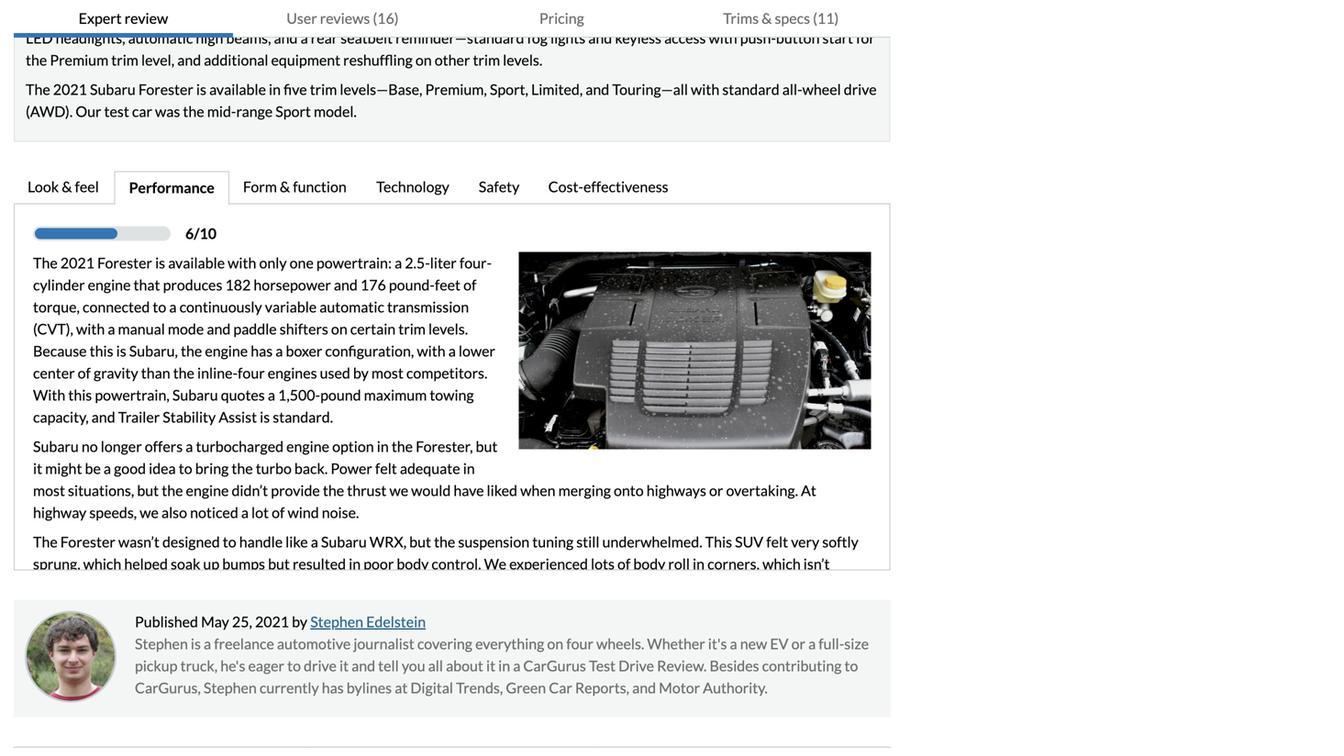 Task type: describe. For each thing, give the bounding box(es) containing it.
1 horizontal spatial it
[[340, 657, 349, 675]]

forester inside the forester wasn't designed to handle like a subaru wrx, but the suspension tuning still underwhelmed. this suv felt very softly sprung, which helped soak up bumps but resulted in poor body control. we experienced lots of body roll in corners, which isn't surprising in a tall vehicle tuned for comfort rather than handling, but also lots of bounce in straight lines on uneven pavement. that means, while you don't really feel the impact of bumps, the body is still moving around so much that the ride isn't exactly comfortable.
[[60, 533, 115, 551]]

expert review
[[79, 9, 168, 27]]

wheels.
[[597, 635, 645, 653]]

trims & specs (11)
[[723, 9, 839, 27]]

might
[[45, 459, 82, 477]]

be
[[85, 459, 101, 477]]

suv
[[735, 533, 764, 551]]

user reviews (16)
[[287, 9, 399, 27]]

means,
[[33, 599, 78, 617]]

pickup
[[135, 657, 178, 675]]

a right like
[[311, 533, 318, 551]]

to inside the forester wasn't designed to handle like a subaru wrx, but the suspension tuning still underwhelmed. this suv felt very softly sprung, which helped soak up bumps but resulted in poor body control. we experienced lots of body roll in corners, which isn't surprising in a tall vehicle tuned for comfort rather than handling, but also lots of bounce in straight lines on uneven pavement. that means, while you don't really feel the impact of bumps, the body is still moving around so much that the ride isn't exactly comfortable.
[[223, 533, 236, 551]]

subaru inside subaru no longer offers a turbocharged engine option in the forester, but it might be a good idea to bring the turbo back. power felt adequate in most situations, but the engine didn't provide the thrust we would have liked when merging onto highways or overtaking. at highway speeds, we also noticed a lot of wind noise.
[[33, 437, 79, 455]]

wind
[[288, 504, 319, 521]]

with up 182
[[228, 254, 256, 272]]

thrust
[[347, 481, 387, 499]]

noise.
[[322, 504, 359, 521]]

look
[[28, 178, 59, 196]]

four-
[[460, 254, 492, 272]]

moving
[[480, 599, 527, 617]]

of inside subaru no longer offers a turbocharged engine option in the forester, but it might be a good idea to bring the turbo back. power felt adequate in most situations, but the engine didn't provide the thrust we would have liked when merging onto highways or overtaking. at highway speeds, we also noticed a lot of wind noise.
[[272, 504, 285, 521]]

the down turbocharged
[[232, 459, 253, 477]]

subaru inside "the 2021 forester is available with only one powertrain: a 2.5-liter four- cylinder engine that produces 182 horsepower and 176 pound-feet of torque, connected to a continuously variable automatic transmission (cvt), with a manual mode and paddle shifters on certain trim levels. because this is subaru, the engine has a boxer configuration, with a lower center of gravity than the inline-four engines used by most competitors. with this powertrain, subaru quotes a 1,500-pound maximum towing capacity, and trailer stability assist is standard."
[[172, 386, 218, 404]]

in right option at bottom left
[[377, 437, 389, 455]]

form
[[243, 178, 277, 196]]

was
[[155, 102, 180, 120]]

available inside "the 2021 forester is available with only one powertrain: a 2.5-liter four- cylinder engine that produces 182 horsepower and 176 pound-feet of torque, connected to a continuously variable automatic transmission (cvt), with a manual mode and paddle shifters on certain trim levels. because this is subaru, the engine has a boxer configuration, with a lower center of gravity than the inline-four engines used by most competitors. with this powertrain, subaru quotes a 1,500-pound maximum towing capacity, and trailer stability assist is standard."
[[168, 254, 225, 272]]

designed
[[162, 533, 220, 551]]

produces
[[163, 276, 222, 294]]

tab list containing look & feel
[[14, 171, 891, 205]]

most inside subaru no longer offers a turbocharged engine option in the forester, but it might be a good idea to bring the turbo back. power felt adequate in most situations, but the engine didn't provide the thrust we would have liked when merging onto highways or overtaking. at highway speeds, we also noticed a lot of wind noise.
[[33, 481, 65, 499]]

the inside "the 2021 subaru forester is available in five trim levels—base, premium, sport, limited, and touring—all with standard all-wheel drive (awd). our test car was the mid-range sport model."
[[183, 102, 204, 120]]

of right feet
[[464, 276, 477, 294]]

3 tab from the left
[[599, 748, 890, 748]]

drive
[[619, 657, 654, 675]]

2021 inside published may 25, 2021 by stephen edelstein stephen is a freelance automotive journalist covering everything on four wheels. whether it's a new ev or a full-size pickup truck, he's eager to drive it and tell you all about it in a cargurus test drive review. besides contributing to cargurus, stephen currently has bylines at digital trends, green car reports, and motor authority.
[[255, 613, 289, 631]]

subaru,
[[129, 342, 178, 360]]

impact
[[270, 599, 314, 617]]

but down 'control.'
[[450, 577, 471, 595]]

form & function
[[243, 178, 347, 196]]

to up currently
[[287, 657, 301, 675]]

on inside the forester wasn't designed to handle like a subaru wrx, but the suspension tuning still underwhelmed. this suv felt very softly sprung, which helped soak up bumps but resulted in poor body control. we experienced lots of body roll in corners, which isn't surprising in a tall vehicle tuned for comfort rather than handling, but also lots of bounce in straight lines on uneven pavement. that means, while you don't really feel the impact of bumps, the body is still moving around so much that the ride isn't exactly comfortable.
[[695, 577, 712, 595]]

would
[[411, 481, 451, 499]]

trim inside "the 2021 subaru forester is available in five trim levels—base, premium, sport, limited, and touring—all with standard all-wheel drive (awd). our test car was the mid-range sport model."
[[310, 80, 337, 98]]

limited,
[[531, 80, 583, 98]]

offers
[[145, 437, 183, 455]]

and up bylines
[[352, 657, 375, 675]]

a left tall
[[115, 577, 122, 595]]

automotive
[[277, 635, 351, 653]]

engine up back.
[[286, 437, 329, 455]]

around
[[529, 599, 575, 617]]

you inside the forester wasn't designed to handle like a subaru wrx, but the suspension tuning still underwhelmed. this suv felt very softly sprung, which helped soak up bumps but resulted in poor body control. we experienced lots of body roll in corners, which isn't surprising in a tall vehicle tuned for comfort rather than handling, but also lots of bounce in straight lines on uneven pavement. that means, while you don't really feel the impact of bumps, the body is still moving around so much that the ride isn't exactly comfortable.
[[118, 599, 142, 617]]

0 horizontal spatial still
[[454, 599, 477, 617]]

provide
[[271, 481, 320, 499]]

182
[[225, 276, 251, 294]]

a left lot
[[241, 504, 249, 521]]

journalist
[[354, 635, 415, 653]]

wheel
[[803, 80, 841, 98]]

good
[[114, 459, 146, 477]]

has inside published may 25, 2021 by stephen edelstein stephen is a freelance automotive journalist covering everything on four wheels. whether it's a new ev or a full-size pickup truck, he's eager to drive it and tell you all about it in a cargurus test drive review. besides contributing to cargurus, stephen currently has bylines at digital trends, green car reports, and motor authority.
[[322, 679, 344, 697]]

towing
[[430, 386, 474, 404]]

body down underwhelmed.
[[634, 555, 666, 573]]

forester inside "the 2021 forester is available with only one powertrain: a 2.5-liter four- cylinder engine that produces 182 horsepower and 176 pound-feet of torque, connected to a continuously variable automatic transmission (cvt), with a manual mode and paddle shifters on certain trim levels. because this is subaru, the engine has a boxer configuration, with a lower center of gravity than the inline-four engines used by most competitors. with this powertrain, subaru quotes a 1,500-pound maximum towing capacity, and trailer stability assist is standard."
[[97, 254, 152, 272]]

automatic
[[320, 298, 385, 316]]

gravity
[[94, 364, 138, 382]]

resulted
[[293, 555, 346, 573]]

tell
[[378, 657, 399, 675]]

about
[[446, 657, 484, 675]]

merging
[[559, 481, 611, 499]]

connected
[[83, 298, 150, 316]]

premium,
[[425, 80, 487, 98]]

a left 2.5-
[[395, 254, 402, 272]]

but up comfort on the left bottom of page
[[268, 555, 290, 573]]

no
[[82, 437, 98, 455]]

1 which from the left
[[83, 555, 121, 573]]

a right it's
[[730, 635, 738, 653]]

one
[[290, 254, 314, 272]]

tab list containing expert review
[[14, 0, 891, 38]]

forester inside "the 2021 subaru forester is available in five trim levels—base, premium, sport, limited, and touring—all with standard all-wheel drive (awd). our test car was the mid-range sport model."
[[138, 80, 194, 98]]

stability
[[163, 408, 216, 426]]

the left inline-
[[173, 364, 195, 382]]

the up adequate
[[392, 437, 413, 455]]

trim inside "the 2021 forester is available with only one powertrain: a 2.5-liter four- cylinder engine that produces 182 horsepower and 176 pound-feet of torque, connected to a continuously variable automatic transmission (cvt), with a manual mode and paddle shifters on certain trim levels. because this is subaru, the engine has a boxer configuration, with a lower center of gravity than the inline-four engines used by most competitors. with this powertrain, subaru quotes a 1,500-pound maximum towing capacity, and trailer stability assist is standard."
[[399, 320, 426, 338]]

in up much
[[595, 577, 607, 595]]

eager
[[248, 657, 285, 675]]

it inside subaru no longer offers a turbocharged engine option in the forester, but it might be a good idea to bring the turbo back. power felt adequate in most situations, but the engine didn't provide the thrust we would have liked when merging onto highways or overtaking. at highway speeds, we also noticed a lot of wind noise.
[[33, 459, 42, 477]]

cargurus,
[[135, 679, 201, 697]]

while
[[81, 599, 115, 617]]

subaru inside "the 2021 subaru forester is available in five trim levels—base, premium, sport, limited, and touring—all with standard all-wheel drive (awd). our test car was the mid-range sport model."
[[90, 80, 136, 98]]

the down idea
[[162, 481, 183, 499]]

suspension
[[458, 533, 530, 551]]

we
[[484, 555, 507, 573]]

you inside published may 25, 2021 by stephen edelstein stephen is a freelance automotive journalist covering everything on four wheels. whether it's a new ev or a full-size pickup truck, he's eager to drive it and tell you all about it in a cargurus test drive review. besides contributing to cargurus, stephen currently has bylines at digital trends, green car reports, and motor authority.
[[402, 657, 425, 675]]

feel inside tab
[[75, 178, 99, 196]]

on inside "the 2021 forester is available with only one powertrain: a 2.5-liter four- cylinder engine that produces 182 horsepower and 176 pound-feet of torque, connected to a continuously variable automatic transmission (cvt), with a manual mode and paddle shifters on certain trim levels. because this is subaru, the engine has a boxer configuration, with a lower center of gravity than the inline-four engines used by most competitors. with this powertrain, subaru quotes a 1,500-pound maximum towing capacity, and trailer stability assist is standard."
[[331, 320, 348, 338]]

expert review tab
[[14, 0, 233, 38]]

with
[[33, 386, 65, 404]]

engine up inline-
[[205, 342, 248, 360]]

body up handling,
[[397, 555, 429, 573]]

or inside published may 25, 2021 by stephen edelstein stephen is a freelance automotive journalist covering everything on four wheels. whether it's a new ev or a full-size pickup truck, he's eager to drive it and tell you all about it in a cargurus test drive review. besides contributing to cargurus, stephen currently has bylines at digital trends, green car reports, and motor authority.
[[792, 635, 806, 653]]

than inside the forester wasn't designed to handle like a subaru wrx, but the suspension tuning still underwhelmed. this suv felt very softly sprung, which helped soak up bumps but resulted in poor body control. we experienced lots of body roll in corners, which isn't surprising in a tall vehicle tuned for comfort rather than handling, but also lots of bounce in straight lines on uneven pavement. that means, while you don't really feel the impact of bumps, the body is still moving around so much that the ride isn't exactly comfortable.
[[356, 577, 386, 595]]

/
[[194, 225, 200, 242]]

most inside "the 2021 forester is available with only one powertrain: a 2.5-liter four- cylinder engine that produces 182 horsepower and 176 pound-feet of torque, connected to a continuously variable automatic transmission (cvt), with a manual mode and paddle shifters on certain trim levels. because this is subaru, the engine has a boxer configuration, with a lower center of gravity than the inline-four engines used by most competitors. with this powertrain, subaru quotes a 1,500-pound maximum towing capacity, and trailer stability assist is standard."
[[372, 364, 404, 382]]

1 vertical spatial we
[[140, 504, 159, 521]]

the down lines on the right bottom
[[663, 599, 684, 617]]

by inside published may 25, 2021 by stephen edelstein stephen is a freelance automotive journalist covering everything on four wheels. whether it's a new ev or a full-size pickup truck, he's eager to drive it and tell you all about it in a cargurus test drive review. besides contributing to cargurus, stephen currently has bylines at digital trends, green car reports, and motor authority.
[[292, 613, 308, 631]]

10
[[200, 225, 217, 242]]

lines
[[663, 577, 693, 595]]

in right roll
[[693, 555, 705, 573]]

than inside "the 2021 forester is available with only one powertrain: a 2.5-liter four- cylinder engine that produces 182 horsepower and 176 pound-feet of torque, connected to a continuously variable automatic transmission (cvt), with a manual mode and paddle shifters on certain trim levels. because this is subaru, the engine has a boxer configuration, with a lower center of gravity than the inline-four engines used by most competitors. with this powertrain, subaru quotes a 1,500-pound maximum towing capacity, and trailer stability assist is standard."
[[141, 364, 170, 382]]

assist
[[219, 408, 257, 426]]

a right be
[[104, 459, 111, 477]]

handle
[[239, 533, 283, 551]]

besides
[[710, 657, 760, 675]]

but right forester,
[[476, 437, 498, 455]]

2021 subaru forester test drive review performanceimage image
[[519, 252, 872, 449]]

a left full-
[[809, 635, 816, 653]]

tab panel containing 6
[[14, 203, 891, 641]]

comfort
[[259, 577, 310, 595]]

of up straight
[[618, 555, 631, 573]]

0 vertical spatial this
[[90, 342, 113, 360]]

reports,
[[575, 679, 630, 697]]

at
[[395, 679, 408, 697]]

feel inside the forester wasn't designed to handle like a subaru wrx, but the suspension tuning still underwhelmed. this suv felt very softly sprung, which helped soak up bumps but resulted in poor body control. we experienced lots of body roll in corners, which isn't surprising in a tall vehicle tuned for comfort rather than handling, but also lots of bounce in straight lines on uneven pavement. that means, while you don't really feel the impact of bumps, the body is still moving around so much that the ride isn't exactly comfortable.
[[219, 599, 243, 617]]

also inside subaru no longer offers a turbocharged engine option in the forester, but it might be a good idea to bring the turbo back. power felt adequate in most situations, but the engine didn't provide the thrust we would have liked when merging onto highways or overtaking. at highway speeds, we also noticed a lot of wind noise.
[[162, 504, 187, 521]]

(cvt),
[[33, 320, 73, 338]]

speeds,
[[89, 504, 137, 521]]

in up have
[[463, 459, 475, 477]]

& for look
[[62, 178, 72, 196]]

0 vertical spatial we
[[390, 481, 409, 499]]

the for the 2021 forester is available with only one powertrain: a 2.5-liter four- cylinder engine that produces 182 horsepower and 176 pound-feet of torque, connected to a continuously variable automatic transmission (cvt), with a manual mode and paddle shifters on certain trim levels. because this is subaru, the engine has a boxer configuration, with a lower center of gravity than the inline-four engines used by most competitors. with this powertrain, subaru quotes a 1,500-pound maximum towing capacity, and trailer stability assist is standard.
[[33, 254, 58, 272]]

comfortable.
[[33, 621, 115, 639]]

drive inside "the 2021 subaru forester is available in five trim levels—base, premium, sport, limited, and touring—all with standard all-wheel drive (awd). our test car was the mid-range sport model."
[[844, 80, 877, 98]]

2021 for subaru
[[53, 80, 87, 98]]

shifters
[[280, 320, 328, 338]]

exactly
[[745, 599, 791, 617]]

liked
[[487, 481, 518, 499]]

tuning
[[533, 533, 574, 551]]

felt inside the forester wasn't designed to handle like a subaru wrx, but the suspension tuning still underwhelmed. this suv felt very softly sprung, which helped soak up bumps but resulted in poor body control. we experienced lots of body roll in corners, which isn't surprising in a tall vehicle tuned for comfort rather than handling, but also lots of bounce in straight lines on uneven pavement. that means, while you don't really feel the impact of bumps, the body is still moving around so much that the ride isn't exactly comfortable.
[[767, 533, 789, 551]]

poor
[[364, 555, 394, 573]]

1,500-
[[278, 386, 320, 404]]

user
[[287, 9, 317, 27]]

mid-
[[207, 102, 236, 120]]

onto
[[614, 481, 644, 499]]

of down rather
[[317, 599, 330, 617]]

model.
[[314, 102, 357, 120]]

cost-effectiveness tab
[[535, 171, 685, 205]]

or inside subaru no longer offers a turbocharged engine option in the forester, but it might be a good idea to bring the turbo back. power felt adequate in most situations, but the engine didn't provide the thrust we would have liked when merging onto highways or overtaking. at highway speeds, we also noticed a lot of wind noise.
[[709, 481, 724, 499]]

1 vertical spatial isn't
[[716, 599, 742, 617]]

form & function tab
[[229, 171, 363, 205]]

0 horizontal spatial lots
[[503, 577, 527, 595]]

engine up connected
[[88, 276, 131, 294]]

(awd).
[[26, 102, 73, 120]]

a left 1,500-
[[268, 386, 275, 404]]

2 tab from the left
[[307, 748, 599, 748]]

by inside "the 2021 forester is available with only one powertrain: a 2.5-liter four- cylinder engine that produces 182 horsepower and 176 pound-feet of torque, connected to a continuously variable automatic transmission (cvt), with a manual mode and paddle shifters on certain trim levels. because this is subaru, the engine has a boxer configuration, with a lower center of gravity than the inline-four engines used by most competitors. with this powertrain, subaru quotes a 1,500-pound maximum towing capacity, and trailer stability assist is standard."
[[353, 364, 369, 382]]

experienced
[[509, 555, 588, 573]]

straight
[[610, 577, 660, 595]]



Task type: vqa. For each thing, say whether or not it's contained in the screenshot.
pre-
no



Task type: locate. For each thing, give the bounding box(es) containing it.
which down wasn't
[[83, 555, 121, 573]]

four inside published may 25, 2021 by stephen edelstein stephen is a freelance automotive journalist covering everything on four wheels. whether it's a new ev or a full-size pickup truck, he's eager to drive it and tell you all about it in a cargurus test drive review. besides contributing to cargurus, stephen currently has bylines at digital trends, green car reports, and motor authority.
[[567, 635, 594, 653]]

to right idea
[[179, 459, 192, 477]]

a right offers
[[186, 437, 193, 455]]

1 vertical spatial four
[[567, 635, 594, 653]]

0 horizontal spatial &
[[62, 178, 72, 196]]

truck,
[[180, 657, 218, 675]]

1 vertical spatial or
[[792, 635, 806, 653]]

1 vertical spatial than
[[356, 577, 386, 595]]

ride
[[687, 599, 713, 617]]

1 vertical spatial stephen
[[135, 635, 188, 653]]

turbo
[[256, 459, 292, 477]]

1 vertical spatial available
[[168, 254, 225, 272]]

is inside "the 2021 subaru forester is available in five trim levels—base, premium, sport, limited, and touring—all with standard all-wheel drive (awd). our test car was the mid-range sport model."
[[196, 80, 206, 98]]

1 tab from the left
[[15, 748, 307, 748]]

forester up the "was"
[[138, 80, 194, 98]]

engine down bring on the bottom left
[[186, 481, 229, 499]]

felt left very
[[767, 533, 789, 551]]

0 horizontal spatial drive
[[304, 657, 337, 675]]

& for form
[[280, 178, 290, 196]]

on inside published may 25, 2021 by stephen edelstein stephen is a freelance automotive journalist covering everything on four wheels. whether it's a new ev or a full-size pickup truck, he's eager to drive it and tell you all about it in a cargurus test drive review. besides contributing to cargurus, stephen currently has bylines at digital trends, green car reports, and motor authority.
[[547, 635, 564, 653]]

a up mode on the top left of the page
[[169, 298, 177, 316]]

has left bylines
[[322, 679, 344, 697]]

digital
[[411, 679, 453, 697]]

isn't down uneven
[[716, 599, 742, 617]]

the up sprung,
[[33, 533, 58, 551]]

1 vertical spatial still
[[454, 599, 477, 617]]

much
[[596, 599, 631, 617]]

176
[[361, 276, 386, 294]]

drive inside published may 25, 2021 by stephen edelstein stephen is a freelance automotive journalist covering everything on four wheels. whether it's a new ev or a full-size pickup truck, he's eager to drive it and tell you all about it in a cargurus test drive review. besides contributing to cargurus, stephen currently has bylines at digital trends, green car reports, and motor authority.
[[304, 657, 337, 675]]

body down handling,
[[406, 599, 438, 617]]

1 horizontal spatial we
[[390, 481, 409, 499]]

you left all
[[402, 657, 425, 675]]

0 horizontal spatial it
[[33, 459, 42, 477]]

pound-
[[389, 276, 435, 294]]

and down drive on the bottom left
[[632, 679, 656, 697]]

1 vertical spatial has
[[322, 679, 344, 697]]

the up noise.
[[323, 481, 344, 499]]

1 vertical spatial also
[[474, 577, 500, 595]]

subaru down noise.
[[321, 533, 367, 551]]

0 horizontal spatial has
[[251, 342, 273, 360]]

2021 up our
[[53, 80, 87, 98]]

has
[[251, 342, 273, 360], [322, 679, 344, 697]]

subaru
[[90, 80, 136, 98], [172, 386, 218, 404], [33, 437, 79, 455], [321, 533, 367, 551]]

to inside "the 2021 forester is available with only one powertrain: a 2.5-liter four- cylinder engine that produces 182 horsepower and 176 pound-feet of torque, connected to a continuously variable automatic transmission (cvt), with a manual mode and paddle shifters on certain trim levels. because this is subaru, the engine has a boxer configuration, with a lower center of gravity than the inline-four engines used by most competitors. with this powertrain, subaru quotes a 1,500-pound maximum towing capacity, and trailer stability assist is standard."
[[153, 298, 166, 316]]

than
[[141, 364, 170, 382], [356, 577, 386, 595]]

most up highway
[[33, 481, 65, 499]]

the down handling,
[[381, 599, 403, 617]]

to
[[153, 298, 166, 316], [179, 459, 192, 477], [223, 533, 236, 551], [287, 657, 301, 675], [845, 657, 859, 675]]

look & feel tab
[[14, 171, 114, 205]]

we left would
[[390, 481, 409, 499]]

in down "everything"
[[498, 657, 510, 675]]

25,
[[232, 613, 252, 631]]

the inside "the 2021 subaru forester is available in five trim levels—base, premium, sport, limited, and touring—all with standard all-wheel drive (awd). our test car was the mid-range sport model."
[[26, 80, 50, 98]]

1 vertical spatial this
[[68, 386, 92, 404]]

and up "automatic"
[[334, 276, 358, 294]]

four inside "the 2021 forester is available with only one powertrain: a 2.5-liter four- cylinder engine that produces 182 horsepower and 176 pound-feet of torque, connected to a continuously variable automatic transmission (cvt), with a manual mode and paddle shifters on certain trim levels. because this is subaru, the engine has a boxer configuration, with a lower center of gravity than the inline-four engines used by most competitors. with this powertrain, subaru quotes a 1,500-pound maximum towing capacity, and trailer stability assist is standard."
[[238, 364, 265, 382]]

0 horizontal spatial which
[[83, 555, 121, 573]]

highway
[[33, 504, 86, 521]]

0 horizontal spatial trim
[[310, 80, 337, 98]]

1 horizontal spatial &
[[280, 178, 290, 196]]

a down may
[[204, 635, 211, 653]]

and
[[586, 80, 610, 98], [334, 276, 358, 294], [207, 320, 231, 338], [91, 408, 115, 426], [352, 657, 375, 675], [632, 679, 656, 697]]

used
[[320, 364, 350, 382]]

turbocharged
[[196, 437, 284, 455]]

& for trims
[[762, 9, 772, 27]]

tab list
[[14, 0, 891, 38], [14, 171, 891, 205], [14, 747, 891, 748]]

user reviews (16) tab
[[233, 0, 452, 38]]

2021 up cylinder
[[60, 254, 94, 272]]

0 vertical spatial tab list
[[14, 0, 891, 38]]

2 tab list from the top
[[14, 171, 891, 205]]

3 tab list from the top
[[14, 747, 891, 748]]

0 vertical spatial on
[[331, 320, 348, 338]]

1 tab list from the top
[[14, 0, 891, 38]]

1 vertical spatial lots
[[503, 577, 527, 595]]

feel down for in the left of the page
[[219, 599, 243, 617]]

of down experienced
[[529, 577, 543, 595]]

situations,
[[68, 481, 134, 499]]

test
[[589, 657, 616, 675]]

0 vertical spatial available
[[209, 80, 266, 98]]

stephen down published
[[135, 635, 188, 653]]

2 vertical spatial on
[[547, 635, 564, 653]]

1 horizontal spatial isn't
[[804, 555, 830, 573]]

when
[[520, 481, 556, 499]]

specs
[[775, 9, 810, 27]]

& left specs
[[762, 9, 772, 27]]

or right the "ev"
[[792, 635, 806, 653]]

0 horizontal spatial on
[[331, 320, 348, 338]]

& right form on the left
[[280, 178, 290, 196]]

0 horizontal spatial most
[[33, 481, 65, 499]]

lot
[[252, 504, 269, 521]]

2 vertical spatial the
[[33, 533, 58, 551]]

pricing tab
[[452, 0, 672, 38]]

which
[[83, 555, 121, 573], [763, 555, 801, 573]]

this
[[706, 533, 732, 551]]

1 vertical spatial on
[[695, 577, 712, 595]]

stephen edelstein link
[[310, 613, 426, 631]]

0 vertical spatial felt
[[375, 459, 397, 477]]

to down size
[[845, 657, 859, 675]]

that inside "the 2021 forester is available with only one powertrain: a 2.5-liter four- cylinder engine that produces 182 horsepower and 176 pound-feet of torque, connected to a continuously variable automatic transmission (cvt), with a manual mode and paddle shifters on certain trim levels. because this is subaru, the engine has a boxer configuration, with a lower center of gravity than the inline-four engines used by most competitors. with this powertrain, subaru quotes a 1,500-pound maximum towing capacity, and trailer stability assist is standard."
[[134, 276, 160, 294]]

trim up model. at left
[[310, 80, 337, 98]]

1 horizontal spatial feel
[[219, 599, 243, 617]]

1 horizontal spatial on
[[547, 635, 564, 653]]

2021 inside "the 2021 subaru forester is available in five trim levels—base, premium, sport, limited, and touring—all with standard all-wheel drive (awd). our test car was the mid-range sport model."
[[53, 80, 87, 98]]

pricing
[[540, 9, 584, 27]]

1 vertical spatial felt
[[767, 533, 789, 551]]

0 vertical spatial you
[[118, 599, 142, 617]]

0 horizontal spatial feel
[[75, 178, 99, 196]]

and up no on the left of the page
[[91, 408, 115, 426]]

in inside "the 2021 subaru forester is available in five trim levels—base, premium, sport, limited, and touring—all with standard all-wheel drive (awd). our test car was the mid-range sport model."
[[269, 80, 281, 98]]

also down we
[[474, 577, 500, 595]]

powertrain,
[[95, 386, 170, 404]]

capacity,
[[33, 408, 89, 426]]

of right center
[[78, 364, 91, 382]]

that inside the forester wasn't designed to handle like a subaru wrx, but the suspension tuning still underwhelmed. this suv felt very softly sprung, which helped soak up bumps but resulted in poor body control. we experienced lots of body roll in corners, which isn't surprising in a tall vehicle tuned for comfort rather than handling, but also lots of bounce in straight lines on uneven pavement. that means, while you don't really feel the impact of bumps, the body is still moving around so much that the ride isn't exactly comfortable.
[[634, 599, 660, 617]]

by
[[353, 364, 369, 382], [292, 613, 308, 631]]

handling,
[[388, 577, 447, 595]]

to inside subaru no longer offers a turbocharged engine option in the forester, but it might be a good idea to bring the turbo back. power felt adequate in most situations, but the engine didn't provide the thrust we would have liked when merging onto highways or overtaking. at highway speeds, we also noticed a lot of wind noise.
[[179, 459, 192, 477]]

with down connected
[[76, 320, 105, 338]]

1 horizontal spatial has
[[322, 679, 344, 697]]

2 vertical spatial 2021
[[255, 613, 289, 631]]

only
[[259, 254, 287, 272]]

a left the boxer in the top of the page
[[276, 342, 283, 360]]

most
[[372, 364, 404, 382], [33, 481, 65, 499]]

overtaking.
[[726, 481, 798, 499]]

tab down authority.
[[599, 748, 890, 748]]

the down for in the left of the page
[[246, 599, 267, 617]]

also inside the forester wasn't designed to handle like a subaru wrx, but the suspension tuning still underwhelmed. this suv felt very softly sprung, which helped soak up bumps but resulted in poor body control. we experienced lots of body roll in corners, which isn't surprising in a tall vehicle tuned for comfort rather than handling, but also lots of bounce in straight lines on uneven pavement. that means, while you don't really feel the impact of bumps, the body is still moving around so much that the ride isn't exactly comfortable.
[[474, 577, 500, 595]]

with left standard
[[691, 80, 720, 98]]

available up produces
[[168, 254, 225, 272]]

2 horizontal spatial on
[[695, 577, 712, 595]]

available inside "the 2021 subaru forester is available in five trim levels—base, premium, sport, limited, and touring—all with standard all-wheel drive (awd). our test car was the mid-range sport model."
[[209, 80, 266, 98]]

2 vertical spatial forester
[[60, 533, 115, 551]]

touring—all
[[613, 80, 688, 98]]

variable
[[265, 298, 317, 316]]

levels—base,
[[340, 80, 423, 98]]

mode
[[168, 320, 204, 338]]

so
[[578, 599, 593, 617]]

lower
[[459, 342, 496, 360]]

trailer
[[118, 408, 160, 426]]

effectiveness
[[584, 178, 669, 196]]

2 horizontal spatial it
[[486, 657, 496, 675]]

0 vertical spatial or
[[709, 481, 724, 499]]

0 vertical spatial feel
[[75, 178, 99, 196]]

tab down digital
[[307, 748, 599, 748]]

cost-effectiveness
[[549, 178, 669, 196]]

isn't down very
[[804, 555, 830, 573]]

the up 'control.'
[[434, 533, 456, 551]]

1 vertical spatial drive
[[304, 657, 337, 675]]

2 horizontal spatial &
[[762, 9, 772, 27]]

still right tuning
[[577, 533, 600, 551]]

1 vertical spatial trim
[[399, 320, 426, 338]]

trends,
[[456, 679, 503, 697]]

roll
[[669, 555, 690, 573]]

1 horizontal spatial stephen
[[204, 679, 257, 697]]

& right look
[[62, 178, 72, 196]]

the right the "was"
[[183, 102, 204, 120]]

2021 right 25,
[[255, 613, 289, 631]]

0 horizontal spatial isn't
[[716, 599, 742, 617]]

is inside the forester wasn't designed to handle like a subaru wrx, but the suspension tuning still underwhelmed. this suv felt very softly sprung, which helped soak up bumps but resulted in poor body control. we experienced lots of body roll in corners, which isn't surprising in a tall vehicle tuned for comfort rather than handling, but also lots of bounce in straight lines on uneven pavement. that means, while you don't really feel the impact of bumps, the body is still moving around so much that the ride isn't exactly comfortable.
[[441, 599, 451, 617]]

felt up thrust
[[375, 459, 397, 477]]

1 horizontal spatial drive
[[844, 80, 877, 98]]

0 horizontal spatial four
[[238, 364, 265, 382]]

0 horizontal spatial by
[[292, 613, 308, 631]]

0 vertical spatial that
[[134, 276, 160, 294]]

1 vertical spatial tab list
[[14, 171, 891, 205]]

2021 inside "the 2021 forester is available with only one powertrain: a 2.5-liter four- cylinder engine that produces 182 horsepower and 176 pound-feet of torque, connected to a continuously variable automatic transmission (cvt), with a manual mode and paddle shifters on certain trim levels. because this is subaru, the engine has a boxer configuration, with a lower center of gravity than the inline-four engines used by most competitors. with this powertrain, subaru quotes a 1,500-pound maximum towing capacity, and trailer stability assist is standard."
[[60, 254, 94, 272]]

1 horizontal spatial felt
[[767, 533, 789, 551]]

0 vertical spatial most
[[372, 364, 404, 382]]

it up bylines
[[340, 657, 349, 675]]

a
[[395, 254, 402, 272], [169, 298, 177, 316], [108, 320, 115, 338], [276, 342, 283, 360], [449, 342, 456, 360], [268, 386, 275, 404], [186, 437, 193, 455], [104, 459, 111, 477], [241, 504, 249, 521], [311, 533, 318, 551], [115, 577, 122, 595], [204, 635, 211, 653], [730, 635, 738, 653], [809, 635, 816, 653], [513, 657, 521, 675]]

1 vertical spatial 2021
[[60, 254, 94, 272]]

1 horizontal spatial which
[[763, 555, 801, 573]]

1 horizontal spatial that
[[634, 599, 660, 617]]

expert
[[79, 9, 122, 27]]

0 vertical spatial still
[[577, 533, 600, 551]]

reviews
[[320, 9, 370, 27]]

subaru up stability
[[172, 386, 218, 404]]

2 vertical spatial stephen
[[204, 679, 257, 697]]

you down tall
[[118, 599, 142, 617]]

sport,
[[490, 80, 529, 98]]

by down configuration,
[[353, 364, 369, 382]]

a down levels.
[[449, 342, 456, 360]]

0 vertical spatial lots
[[591, 555, 615, 573]]

a down connected
[[108, 320, 115, 338]]

that
[[134, 276, 160, 294], [634, 599, 660, 617]]

0 vertical spatial than
[[141, 364, 170, 382]]

tab down cargurus,
[[15, 748, 307, 748]]

boxer
[[286, 342, 322, 360]]

that up connected
[[134, 276, 160, 294]]

0 horizontal spatial than
[[141, 364, 170, 382]]

it left might
[[33, 459, 42, 477]]

the inside "the 2021 forester is available with only one powertrain: a 2.5-liter four- cylinder engine that produces 182 horsepower and 176 pound-feet of torque, connected to a continuously variable automatic transmission (cvt), with a manual mode and paddle shifters on certain trim levels. because this is subaru, the engine has a boxer configuration, with a lower center of gravity than the inline-four engines used by most competitors. with this powertrain, subaru quotes a 1,500-pound maximum towing capacity, and trailer stability assist is standard."
[[33, 254, 58, 272]]

to up manual
[[153, 298, 166, 316]]

of right lot
[[272, 504, 285, 521]]

but right wrx,
[[410, 533, 431, 551]]

up
[[203, 555, 220, 573]]

surprising
[[33, 577, 97, 595]]

available up the mid-
[[209, 80, 266, 98]]

forester up sprung,
[[60, 533, 115, 551]]

and inside "the 2021 subaru forester is available in five trim levels—base, premium, sport, limited, and touring—all with standard all-wheel drive (awd). our test car was the mid-range sport model."
[[586, 80, 610, 98]]

transmission
[[387, 298, 469, 316]]

bumps,
[[333, 599, 379, 617]]

has inside "the 2021 forester is available with only one powertrain: a 2.5-liter four- cylinder engine that produces 182 horsepower and 176 pound-feet of torque, connected to a continuously variable automatic transmission (cvt), with a manual mode and paddle shifters on certain trim levels. because this is subaru, the engine has a boxer configuration, with a lower center of gravity than the inline-four engines used by most competitors. with this powertrain, subaru quotes a 1,500-pound maximum towing capacity, and trailer stability assist is standard."
[[251, 342, 273, 360]]

0 vertical spatial 2021
[[53, 80, 87, 98]]

0 horizontal spatial stephen
[[135, 635, 188, 653]]

authority.
[[703, 679, 768, 697]]

car
[[132, 102, 152, 120]]

it's
[[708, 635, 727, 653]]

with inside "the 2021 subaru forester is available in five trim levels—base, premium, sport, limited, and touring—all with standard all-wheel drive (awd). our test car was the mid-range sport model."
[[691, 80, 720, 98]]

0 horizontal spatial or
[[709, 481, 724, 499]]

1 horizontal spatial than
[[356, 577, 386, 595]]

the up cylinder
[[33, 254, 58, 272]]

in inside published may 25, 2021 by stephen edelstein stephen is a freelance automotive journalist covering everything on four wheels. whether it's a new ev or a full-size pickup truck, he's eager to drive it and tell you all about it in a cargurus test drive review. besides contributing to cargurus, stephen currently has bylines at digital trends, green car reports, and motor authority.
[[498, 657, 510, 675]]

and right limited,
[[586, 80, 610, 98]]

the down mode on the top left of the page
[[181, 342, 202, 360]]

sprung,
[[33, 555, 80, 573]]

the inside the forester wasn't designed to handle like a subaru wrx, but the suspension tuning still underwhelmed. this suv felt very softly sprung, which helped soak up bumps but resulted in poor body control. we experienced lots of body roll in corners, which isn't surprising in a tall vehicle tuned for comfort rather than handling, but also lots of bounce in straight lines on uneven pavement. that means, while you don't really feel the impact of bumps, the body is still moving around so much that the ride isn't exactly comfortable.
[[33, 533, 58, 551]]

a down "everything"
[[513, 657, 521, 675]]

softly
[[823, 533, 859, 551]]

safety
[[479, 178, 520, 196]]

0 vertical spatial has
[[251, 342, 273, 360]]

green
[[506, 679, 546, 697]]

we up wasn't
[[140, 504, 159, 521]]

subaru inside the forester wasn't designed to handle like a subaru wrx, but the suspension tuning still underwhelmed. this suv felt very softly sprung, which helped soak up bumps but resulted in poor body control. we experienced lots of body roll in corners, which isn't surprising in a tall vehicle tuned for comfort rather than handling, but also lots of bounce in straight lines on uneven pavement. that means, while you don't really feel the impact of bumps, the body is still moving around so much that the ride isn't exactly comfortable.
[[321, 533, 367, 551]]

with up competitors.
[[417, 342, 446, 360]]

helped
[[124, 555, 168, 573]]

0 horizontal spatial you
[[118, 599, 142, 617]]

the 2021 subaru forester is available in five trim levels—base, premium, sport, limited, and touring—all with standard all-wheel drive (awd). our test car was the mid-range sport model.
[[26, 80, 877, 120]]

2021 for forester
[[60, 254, 94, 272]]

performance tab
[[114, 171, 229, 205]]

like
[[286, 533, 308, 551]]

stephen down he's
[[204, 679, 257, 697]]

0 vertical spatial trim
[[310, 80, 337, 98]]

& inside tab
[[762, 9, 772, 27]]

everything
[[475, 635, 545, 653]]

contributing
[[762, 657, 842, 675]]

continuously
[[179, 298, 262, 316]]

or right the highways
[[709, 481, 724, 499]]

subaru no longer offers a turbocharged engine option in the forester, but it might be a good idea to bring the turbo back. power felt adequate in most situations, but the engine didn't provide the thrust we would have liked when merging onto highways or overtaking. at highway speeds, we also noticed a lot of wind noise.
[[33, 437, 817, 521]]

0 vertical spatial drive
[[844, 80, 877, 98]]

0 vertical spatial isn't
[[804, 555, 830, 573]]

this up 'gravity'
[[90, 342, 113, 360]]

1 vertical spatial forester
[[97, 254, 152, 272]]

safety tab
[[465, 171, 535, 205]]

0 vertical spatial by
[[353, 364, 369, 382]]

&
[[762, 9, 772, 27], [62, 178, 72, 196], [280, 178, 290, 196]]

at
[[801, 481, 817, 499]]

lots up moving
[[503, 577, 527, 595]]

drive right wheel
[[844, 80, 877, 98]]

felt inside subaru no longer offers a turbocharged engine option in the forester, but it might be a good idea to bring the turbo back. power felt adequate in most situations, but the engine didn't provide the thrust we would have liked when merging onto highways or overtaking. at highway speeds, we also noticed a lot of wind noise.
[[375, 459, 397, 477]]

performance
[[129, 179, 215, 197]]

published
[[135, 613, 198, 631]]

0 vertical spatial four
[[238, 364, 265, 382]]

edelstein
[[366, 613, 426, 631]]

1 vertical spatial most
[[33, 481, 65, 499]]

1 vertical spatial the
[[33, 254, 58, 272]]

all-
[[783, 80, 803, 98]]

cargurus
[[524, 657, 586, 675]]

1 horizontal spatial or
[[792, 635, 806, 653]]

tab
[[15, 748, 307, 748], [307, 748, 599, 748], [599, 748, 890, 748]]

in left the "poor"
[[349, 555, 361, 573]]

1 horizontal spatial also
[[474, 577, 500, 595]]

1 horizontal spatial by
[[353, 364, 369, 382]]

forester
[[138, 80, 194, 98], [97, 254, 152, 272], [60, 533, 115, 551]]

but down idea
[[137, 481, 159, 499]]

0 vertical spatial forester
[[138, 80, 194, 98]]

0 vertical spatial also
[[162, 504, 187, 521]]

1 horizontal spatial you
[[402, 657, 425, 675]]

the 2021 forester is available with only one powertrain: a 2.5-liter four- cylinder engine that produces 182 horsepower and 176 pound-feet of torque, connected to a continuously variable automatic transmission (cvt), with a manual mode and paddle shifters on certain trim levels. because this is subaru, the engine has a boxer configuration, with a lower center of gravity than the inline-four engines used by most competitors. with this powertrain, subaru quotes a 1,500-pound maximum towing capacity, and trailer stability assist is standard.
[[33, 254, 496, 426]]

1 horizontal spatial most
[[372, 364, 404, 382]]

uneven
[[715, 577, 762, 595]]

technology tab
[[363, 171, 465, 205]]

this up capacity,
[[68, 386, 92, 404]]

the for the 2021 subaru forester is available in five trim levels—base, premium, sport, limited, and touring—all with standard all-wheel drive (awd). our test car was the mid-range sport model.
[[26, 80, 50, 98]]

trims & specs (11) tab
[[672, 0, 891, 38]]

that down straight
[[634, 599, 660, 617]]

and down continuously
[[207, 320, 231, 338]]

2 horizontal spatial stephen
[[310, 613, 363, 631]]

the up (awd).
[[26, 80, 50, 98]]

has down "paddle"
[[251, 342, 273, 360]]

tab panel
[[14, 203, 891, 641]]

most up the maximum at the bottom left of page
[[372, 364, 404, 382]]

1 horizontal spatial trim
[[399, 320, 426, 338]]

0 horizontal spatial felt
[[375, 459, 397, 477]]

1 vertical spatial by
[[292, 613, 308, 631]]

1 vertical spatial you
[[402, 657, 425, 675]]

0 vertical spatial stephen
[[310, 613, 363, 631]]

1 vertical spatial feel
[[219, 599, 243, 617]]

bylines
[[347, 679, 392, 697]]

0 vertical spatial the
[[26, 80, 50, 98]]

engines
[[268, 364, 317, 382]]

the for the forester wasn't designed to handle like a subaru wrx, but the suspension tuning still underwhelmed. this suv felt very softly sprung, which helped soak up bumps but resulted in poor body control. we experienced lots of body roll in corners, which isn't surprising in a tall vehicle tuned for comfort rather than handling, but also lots of bounce in straight lines on uneven pavement. that means, while you don't really feel the impact of bumps, the body is still moving around so much that the ride isn't exactly comfortable.
[[33, 533, 58, 551]]

is
[[196, 80, 206, 98], [155, 254, 165, 272], [116, 342, 126, 360], [260, 408, 270, 426], [441, 599, 451, 617], [191, 635, 201, 653]]

than down subaru,
[[141, 364, 170, 382]]

corners,
[[708, 555, 760, 573]]

2 which from the left
[[763, 555, 801, 573]]

1 horizontal spatial still
[[577, 533, 600, 551]]

stephen
[[310, 613, 363, 631], [135, 635, 188, 653], [204, 679, 257, 697]]

soak
[[171, 555, 200, 573]]

1 horizontal spatial four
[[567, 635, 594, 653]]

stephen up automotive
[[310, 613, 363, 631]]

is inside published may 25, 2021 by stephen edelstein stephen is a freelance automotive journalist covering everything on four wheels. whether it's a new ev or a full-size pickup truck, he's eager to drive it and tell you all about it in a cargurus test drive review. besides contributing to cargurus, stephen currently has bylines at digital trends, green car reports, and motor authority.
[[191, 635, 201, 653]]

this
[[90, 342, 113, 360], [68, 386, 92, 404]]

1 horizontal spatial lots
[[591, 555, 615, 573]]

1 vertical spatial that
[[634, 599, 660, 617]]

in up while
[[100, 577, 112, 595]]

0 horizontal spatial also
[[162, 504, 187, 521]]



